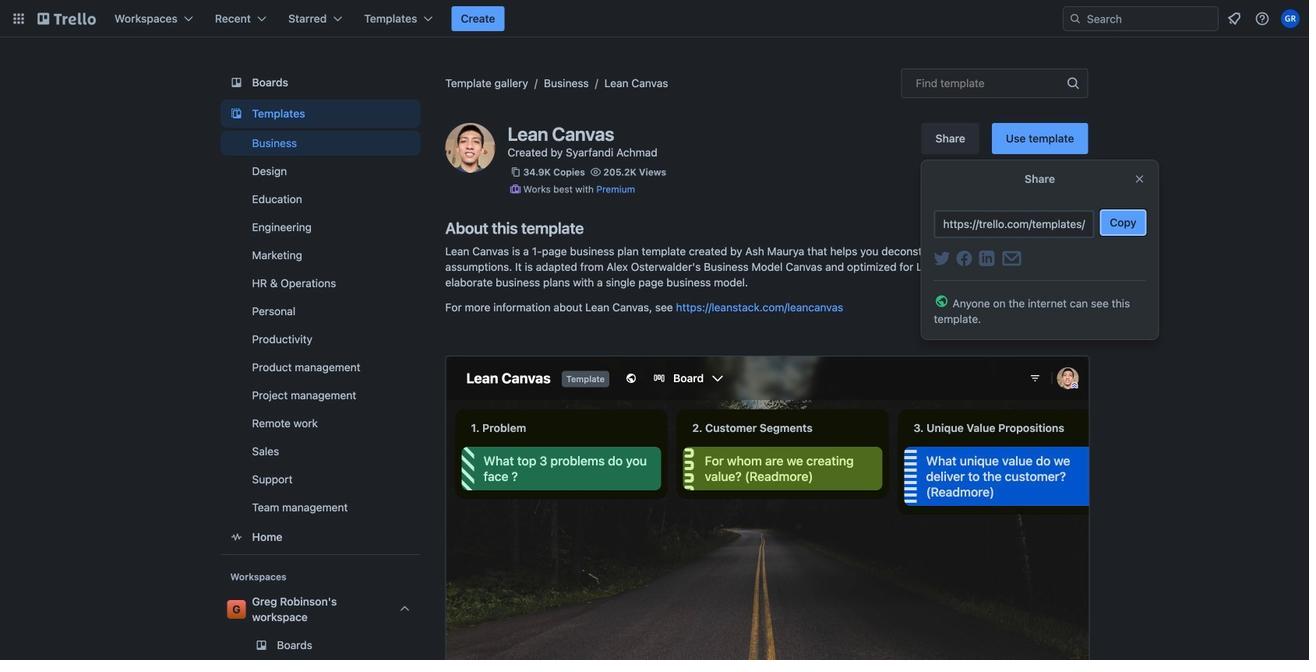 Task type: locate. For each thing, give the bounding box(es) containing it.
0 notifications image
[[1225, 9, 1244, 28]]

template board image
[[227, 104, 246, 123]]

share on facebook image
[[956, 251, 972, 267]]

primary element
[[0, 0, 1309, 37]]

back to home image
[[37, 6, 96, 31]]

None field
[[901, 69, 1088, 98], [934, 210, 1094, 238], [901, 69, 1088, 98], [934, 210, 1094, 238]]

Search field
[[1082, 8, 1218, 30]]

board image
[[227, 73, 246, 92]]



Task type: vqa. For each thing, say whether or not it's contained in the screenshot.
the leftmost James Peterson (jamespeterson93) icon
no



Task type: describe. For each thing, give the bounding box(es) containing it.
greg robinson (gregrobinson96) image
[[1281, 9, 1300, 28]]

close popover image
[[1134, 173, 1146, 185]]

home image
[[227, 528, 246, 547]]

open information menu image
[[1255, 11, 1270, 26]]

syarfandi achmad image
[[445, 123, 495, 173]]

search image
[[1069, 12, 1082, 25]]

share on twitter image
[[934, 252, 950, 266]]

share on linkedin image
[[979, 251, 995, 267]]

email image
[[1003, 251, 1021, 267]]

sm image
[[508, 182, 523, 197]]



